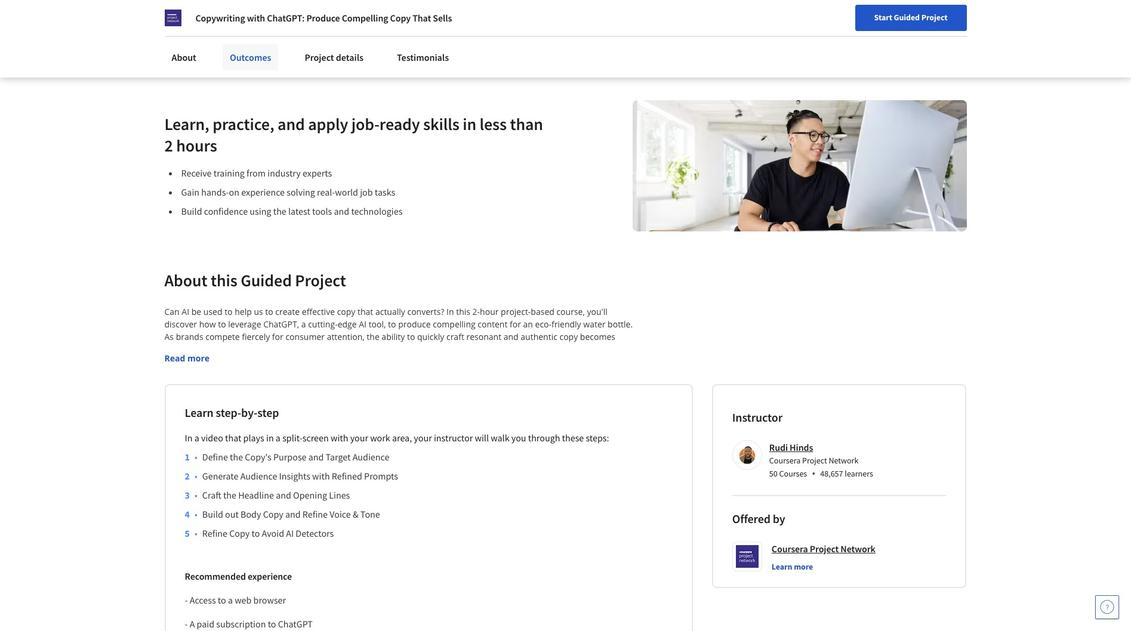 Task type: locate. For each thing, give the bounding box(es) containing it.
experience up - access to a web browser
[[248, 571, 292, 583]]

about down coursera project network image
[[172, 51, 196, 63]]

world
[[335, 186, 358, 198]]

0 horizontal spatial guided
[[241, 270, 292, 291]]

1 horizontal spatial browser
[[593, 369, 625, 380]]

0 vertical spatial copy
[[390, 12, 411, 24]]

coursera project network
[[772, 543, 876, 555]]

0 horizontal spatial through
[[264, 344, 295, 355]]

apply
[[308, 113, 348, 135]]

0 horizontal spatial web
[[235, 595, 252, 607]]

0 vertical spatial experience
[[241, 186, 285, 198]]

in right plays on the left bottom of the page
[[266, 432, 274, 444]]

2 vertical spatial copy
[[229, 528, 250, 540]]

and left apply
[[278, 113, 305, 135]]

learn down dash
[[185, 405, 214, 420]]

for down the produce
[[299, 29, 311, 41]]

bottle's
[[346, 344, 375, 355]]

solving
[[287, 186, 315, 198]]

refine
[[303, 509, 328, 521], [202, 528, 227, 540]]

with
[[247, 12, 265, 24], [223, 369, 240, 380], [331, 432, 348, 444], [312, 470, 330, 482]]

2 vertical spatial that
[[225, 432, 241, 444]]

lines
[[329, 490, 350, 502]]

chatgpt,
[[263, 319, 299, 330]]

that up "requires"
[[526, 356, 542, 368]]

1 vertical spatial about
[[164, 270, 207, 291]]

it
[[277, 356, 282, 368]]

a left split-
[[276, 432, 281, 444]]

more
[[210, 29, 232, 41], [187, 353, 210, 364], [794, 562, 813, 573]]

details
[[336, 51, 364, 63]]

1 horizontal spatial ai
[[286, 528, 294, 540]]

coursera
[[260, 29, 297, 41], [770, 456, 801, 466], [772, 543, 808, 555]]

gain
[[181, 186, 200, 198]]

water
[[584, 319, 606, 330]]

more down the "copywriting"
[[210, 29, 232, 41]]

1 vertical spatial copy
[[263, 509, 283, 521]]

coursera enterprise logos image
[[701, 0, 940, 33]]

• for • build out body copy and refine voice & tone
[[195, 509, 198, 521]]

0 vertical spatial in
[[463, 113, 476, 135]]

using
[[250, 205, 271, 217]]

help center image
[[1100, 601, 1115, 615]]

this left "2-"
[[456, 306, 470, 318]]

friendly
[[552, 319, 581, 330]]

that up tool,
[[358, 306, 373, 318]]

step
[[258, 405, 279, 420]]

about inside "link"
[[172, 51, 196, 63]]

to right "us"
[[265, 306, 273, 318]]

refine up detectors
[[303, 509, 328, 521]]

1 vertical spatial ai
[[359, 319, 367, 330]]

0 vertical spatial learn
[[184, 29, 208, 41]]

coursera down rudi hinds link
[[770, 456, 801, 466]]

web up the subscription in the left bottom of the page
[[235, 595, 252, 607]]

a up consumer
[[301, 319, 306, 330]]

1 horizontal spatial in
[[447, 306, 454, 318]]

None search field
[[170, 7, 457, 31]]

you'll down selling
[[422, 356, 443, 368]]

0 vertical spatial coursera
[[260, 29, 297, 41]]

insights
[[279, 470, 310, 482]]

latest
[[288, 205, 310, 217]]

project up learn more button
[[810, 543, 839, 555]]

0 vertical spatial more
[[210, 29, 232, 41]]

1 vertical spatial -
[[185, 619, 188, 630]]

rudi hinds image
[[734, 442, 761, 469]]

ready
[[380, 113, 420, 135]]

audience down work
[[353, 451, 390, 463]]

chatgpt
[[278, 619, 313, 630]]

career
[[852, 14, 875, 24]]

0 vertical spatial guided
[[894, 12, 920, 23]]

0 horizontal spatial in
[[185, 432, 193, 444]]

the down unique
[[388, 356, 401, 368]]

copywriters
[[363, 369, 409, 380]]

this down the piece
[[472, 369, 486, 380]]

project details
[[305, 51, 364, 63]]

1 vertical spatial guided
[[241, 270, 292, 291]]

copy left that
[[390, 12, 411, 24]]

that left plays on the left bottom of the page
[[225, 432, 241, 444]]

build down gain
[[181, 205, 202, 217]]

a
[[190, 619, 195, 630]]

build down craft
[[202, 509, 223, 521]]

captivates
[[578, 356, 617, 368]]

ai
[[182, 306, 189, 318], [359, 319, 367, 330], [286, 528, 294, 540]]

project down business
[[305, 51, 334, 63]]

0 vertical spatial this
[[211, 270, 237, 291]]

show notifications image
[[970, 15, 985, 29]]

2 vertical spatial ai
[[286, 528, 294, 540]]

english button
[[881, 0, 953, 39]]

less
[[480, 113, 507, 135]]

coursera up learn more button
[[772, 543, 808, 555]]

0 horizontal spatial audience
[[240, 470, 277, 482]]

-
[[185, 595, 188, 607], [185, 619, 188, 630]]

1 vertical spatial of
[[209, 381, 217, 393]]

journey
[[232, 344, 262, 355]]

help
[[235, 306, 252, 318]]

refine down out
[[202, 528, 227, 540]]

2 - from the top
[[185, 619, 188, 630]]

and up the '• build out body copy and refine voice & tone'
[[276, 490, 291, 502]]

coursera down chatgpt: on the left top of page
[[260, 29, 297, 41]]

0 vertical spatial about
[[172, 51, 196, 63]]

also
[[164, 369, 180, 380]]

tools
[[312, 205, 332, 217]]

browser down captivates
[[593, 369, 625, 380]]

just
[[552, 369, 566, 380]]

0 vertical spatial of
[[495, 356, 503, 368]]

your up resonates
[[197, 356, 214, 368]]

1 vertical spatial this
[[456, 306, 470, 318]]

avoid
[[262, 528, 284, 540]]

researching
[[462, 344, 508, 355]]

2 horizontal spatial that
[[526, 356, 542, 368]]

web
[[575, 369, 591, 380], [235, 595, 252, 607]]

1 vertical spatial network
[[841, 543, 876, 555]]

0 vertical spatial audience
[[353, 451, 390, 463]]

about
[[172, 51, 196, 63], [164, 270, 207, 291]]

this up used
[[211, 270, 237, 291]]

your right find
[[817, 14, 833, 24]]

0 horizontal spatial ai
[[182, 306, 189, 318]]

• left 48,657
[[812, 467, 816, 481]]

0 vertical spatial -
[[185, 595, 188, 607]]

2 vertical spatial more
[[794, 562, 813, 573]]

- a paid subscription to chatgpt
[[185, 619, 315, 630]]

to right access
[[218, 595, 226, 607]]

through up "it"
[[264, 344, 295, 355]]

0 vertical spatial network
[[829, 456, 859, 466]]

your inside the find your new career link
[[817, 14, 833, 24]]

and down screen
[[309, 451, 324, 463]]

ideal
[[294, 369, 313, 380]]

experience up using
[[241, 186, 285, 198]]

0 vertical spatial in
[[447, 306, 454, 318]]

the right "define"
[[230, 451, 243, 463]]

0 horizontal spatial this
[[211, 270, 237, 291]]

1 horizontal spatial guided
[[894, 12, 920, 23]]

find your new career link
[[794, 12, 881, 27]]

more for read more
[[187, 353, 210, 364]]

0 horizontal spatial browser
[[253, 595, 286, 607]]

user.
[[273, 369, 292, 380]]

fiercely
[[242, 331, 270, 343]]

produce
[[398, 319, 431, 330]]

job-
[[351, 113, 380, 135]]

outcomes
[[230, 51, 271, 63]]

course
[[488, 369, 515, 380]]

and
[[278, 113, 305, 135], [334, 205, 349, 217], [504, 331, 519, 343], [595, 344, 610, 355], [411, 369, 426, 380], [164, 381, 179, 393], [309, 451, 324, 463], [276, 490, 291, 502], [285, 509, 301, 521]]

craft
[[202, 490, 221, 502]]

can ai be used to help us to create effective copy that actually converts? in this 2-hour project-based course, you'll discover how to leverage chatgpt, a cutting-edge ai tool, to produce compelling content for an eco-friendly water bottle. as brands compete fiercely for consumer attention, the ability to quickly craft resonant and authentic copy becomes invaluable. you'll journey through defining the bottle's unique selling points, researching your target audience, and refining your copy to ensure it feels genuinely human. by the end, you'll have a piece of copy that not only captivates but also resonates with its core user. ideal for budding copywriters and marketers, this course requires just a web browser and a dash of creativity.
[[164, 306, 635, 393]]

build
[[181, 205, 202, 217], [202, 509, 223, 521]]

a right have
[[466, 356, 470, 368]]

• left craft
[[195, 490, 198, 502]]

ai left tool,
[[359, 319, 367, 330]]

- left a
[[185, 619, 188, 630]]

0 vertical spatial ai
[[182, 306, 189, 318]]

network inside rudi hinds coursera project network 50 courses • 48,657 learners
[[829, 456, 859, 466]]

0 horizontal spatial refine
[[202, 528, 227, 540]]

0 vertical spatial that
[[358, 306, 373, 318]]

- access to a web browser
[[185, 595, 286, 607]]

in left video on the left bottom of page
[[185, 432, 193, 444]]

0 horizontal spatial you'll
[[422, 356, 443, 368]]

2 vertical spatial learn
[[772, 562, 793, 573]]

1 vertical spatial web
[[235, 595, 252, 607]]

read more button
[[164, 352, 210, 365]]

guided up "us"
[[241, 270, 292, 291]]

2 horizontal spatial this
[[472, 369, 486, 380]]

guided right the 'start'
[[894, 12, 920, 23]]

1 horizontal spatial in
[[463, 113, 476, 135]]

audience down copy's
[[240, 470, 277, 482]]

- left access
[[185, 595, 188, 607]]

1 vertical spatial coursera
[[770, 456, 801, 466]]

1 horizontal spatial you'll
[[587, 306, 608, 318]]

tone
[[361, 509, 380, 521]]

becomes
[[580, 331, 616, 343]]

•
[[195, 451, 198, 463], [812, 467, 816, 481], [195, 470, 198, 482], [195, 490, 198, 502], [195, 509, 198, 521], [195, 528, 198, 540]]

• build out body copy and refine voice & tone
[[195, 509, 380, 521]]

you'll up water
[[587, 306, 608, 318]]

network inside "link"
[[841, 543, 876, 555]]

1 horizontal spatial through
[[528, 432, 560, 444]]

project left show notifications image
[[922, 12, 948, 23]]

about up 'be'
[[164, 270, 207, 291]]

1 horizontal spatial web
[[575, 369, 591, 380]]

• up recommended
[[195, 528, 198, 540]]

guided inside button
[[894, 12, 920, 23]]

1 - from the top
[[185, 595, 188, 607]]

• left "define"
[[195, 451, 198, 463]]

0 horizontal spatial of
[[209, 381, 217, 393]]

• left generate
[[195, 470, 198, 482]]

1 horizontal spatial this
[[456, 306, 470, 318]]

learn up "about" "link" on the top of the page
[[184, 29, 208, 41]]

0 vertical spatial browser
[[593, 369, 625, 380]]

1 vertical spatial learn
[[185, 405, 214, 420]]

about link
[[164, 44, 204, 70]]

by-
[[241, 405, 258, 420]]

learn,
[[164, 113, 209, 135]]

0 horizontal spatial in
[[266, 432, 274, 444]]

0 vertical spatial refine
[[303, 509, 328, 521]]

• left out
[[195, 509, 198, 521]]

1 horizontal spatial refine
[[303, 509, 328, 521]]

0 vertical spatial you'll
[[587, 306, 608, 318]]

with up "creativity."
[[223, 369, 240, 380]]

that
[[358, 306, 373, 318], [526, 356, 542, 368], [225, 432, 241, 444]]

tasks
[[375, 186, 395, 198]]

learn for learn step-by-step
[[185, 405, 214, 420]]

read
[[164, 353, 185, 364]]

project
[[922, 12, 948, 23], [305, 51, 334, 63], [295, 270, 346, 291], [802, 456, 827, 466], [810, 543, 839, 555]]

2 vertical spatial coursera
[[772, 543, 808, 555]]

of up course
[[495, 356, 503, 368]]

genuinely
[[304, 356, 342, 368]]

1 vertical spatial browser
[[253, 595, 286, 607]]

learn
[[184, 29, 208, 41], [185, 405, 214, 420], [772, 562, 793, 573]]

learn more about coursera for business
[[184, 29, 349, 41]]

0 vertical spatial through
[[264, 344, 295, 355]]

and down content
[[504, 331, 519, 343]]

target
[[530, 344, 553, 355]]

• for • define the copy's purpose and target audience
[[195, 451, 198, 463]]

voice
[[330, 509, 351, 521]]

1 horizontal spatial audience
[[353, 451, 390, 463]]

coursera inside rudi hinds coursera project network 50 courses • 48,657 learners
[[770, 456, 801, 466]]

ai right avoid
[[286, 528, 294, 540]]

1 vertical spatial in
[[266, 432, 274, 444]]

ai left 'be'
[[182, 306, 189, 318]]

project details link
[[298, 44, 371, 70]]

copy up avoid
[[263, 509, 283, 521]]

more down coursera project network "link" at right
[[794, 562, 813, 573]]

1 vertical spatial through
[[528, 432, 560, 444]]

of right dash
[[209, 381, 217, 393]]

1 vertical spatial more
[[187, 353, 210, 364]]

be
[[192, 306, 201, 318]]

coursera project network image
[[164, 10, 181, 26]]

web down captivates
[[575, 369, 591, 380]]

real-
[[317, 186, 335, 198]]

coursera inside "link"
[[772, 543, 808, 555]]

through right you
[[528, 432, 560, 444]]

1 horizontal spatial copy
[[263, 509, 283, 521]]

marketers,
[[428, 369, 470, 380]]

and right 'tools'
[[334, 205, 349, 217]]

start guided project
[[874, 12, 948, 23]]

in inside can ai be used to help us to create effective copy that actually converts? in this 2-hour project-based course, you'll discover how to leverage chatgpt, a cutting-edge ai tool, to produce compelling content for an eco-friendly water bottle. as brands compete fiercely for consumer attention, the ability to quickly craft resonant and authentic copy becomes invaluable. you'll journey through defining the bottle's unique selling points, researching your target audience, and refining your copy to ensure it feels genuinely human. by the end, you'll have a piece of copy that not only captivates but also resonates with its core user. ideal for budding copywriters and marketers, this course requires just a web browser and a dash of creativity.
[[447, 306, 454, 318]]

with inside can ai be used to help us to create effective copy that actually converts? in this 2-hour project-based course, you'll discover how to leverage chatgpt, a cutting-edge ai tool, to produce compelling content for an eco-friendly water bottle. as brands compete fiercely for consumer attention, the ability to quickly craft resonant and authentic copy becomes invaluable. you'll journey through defining the bottle's unique selling points, researching your target audience, and refining your copy to ensure it feels genuinely human. by the end, you'll have a piece of copy that not only captivates but also resonates with its core user. ideal for budding copywriters and marketers, this course requires just a web browser and a dash of creativity.
[[223, 369, 240, 380]]

learn down coursera project network "link" at right
[[772, 562, 793, 573]]

learn inside button
[[772, 562, 793, 573]]

the down attention,
[[331, 344, 344, 355]]

walk
[[491, 432, 510, 444]]

1 horizontal spatial of
[[495, 356, 503, 368]]

0 vertical spatial web
[[575, 369, 591, 380]]

1 vertical spatial experience
[[248, 571, 292, 583]]

in left less in the top of the page
[[463, 113, 476, 135]]



Task type: describe. For each thing, give the bounding box(es) containing it.
recommended experience
[[185, 571, 292, 583]]

invaluable.
[[164, 344, 207, 355]]

your right area,
[[414, 432, 432, 444]]

converts?
[[408, 306, 444, 318]]

ability
[[382, 331, 405, 343]]

refining
[[164, 356, 195, 368]]

paid
[[197, 619, 214, 630]]

creativity.
[[220, 381, 257, 393]]

how
[[199, 319, 216, 330]]

hands-
[[201, 186, 229, 198]]

and down becomes
[[595, 344, 610, 355]]

than
[[510, 113, 543, 135]]

through inside can ai be used to help us to create effective copy that actually converts? in this 2-hour project-based course, you'll discover how to leverage chatgpt, a cutting-edge ai tool, to produce compelling content for an eco-friendly water bottle. as brands compete fiercely for consumer attention, the ability to quickly craft resonant and authentic copy becomes invaluable. you'll journey through defining the bottle's unique selling points, researching your target audience, and refining your copy to ensure it feels genuinely human. by the end, you'll have a piece of copy that not only captivates but also resonates with its core user. ideal for budding copywriters and marketers, this course requires just a web browser and a dash of creativity.
[[264, 344, 295, 355]]

2
[[164, 135, 173, 156]]

learn, practice, and apply job-ready skills in less than 2 hours
[[164, 113, 543, 156]]

• for • generate audience insights with refined prompts
[[195, 470, 198, 482]]

for down chatgpt,
[[272, 331, 283, 343]]

feels
[[284, 356, 302, 368]]

outcomes link
[[223, 44, 278, 70]]

chatgpt:
[[267, 12, 305, 24]]

budding
[[329, 369, 361, 380]]

offered by
[[733, 512, 786, 527]]

project inside "link"
[[810, 543, 839, 555]]

target
[[326, 451, 351, 463]]

course,
[[557, 306, 585, 318]]

from
[[247, 167, 266, 179]]

bottle.
[[608, 319, 633, 330]]

0 horizontal spatial that
[[225, 432, 241, 444]]

human.
[[344, 356, 374, 368]]

learners
[[845, 469, 873, 479]]

with up target
[[331, 432, 348, 444]]

you
[[512, 432, 526, 444]]

48,657
[[821, 469, 843, 479]]

a down recommended experience
[[228, 595, 233, 607]]

browser inside can ai be used to help us to create effective copy that actually converts? in this 2-hour project-based course, you'll discover how to leverage chatgpt, a cutting-edge ai tool, to produce compelling content for an eco-friendly water bottle. as brands compete fiercely for consumer attention, the ability to quickly craft resonant and authentic copy becomes invaluable. you'll journey through defining the bottle's unique selling points, researching your target audience, and refining your copy to ensure it feels genuinely human. by the end, you'll have a piece of copy that not only captivates but also resonates with its core user. ideal for budding copywriters and marketers, this course requires just a web browser and a dash of creativity.
[[593, 369, 625, 380]]

project-
[[501, 306, 531, 318]]

2-
[[473, 306, 480, 318]]

to left the chatgpt at bottom left
[[268, 619, 276, 630]]

to up compete in the left bottom of the page
[[218, 319, 226, 330]]

the right using
[[273, 205, 286, 217]]

copy up course
[[505, 356, 524, 368]]

based
[[531, 306, 555, 318]]

refined
[[332, 470, 362, 482]]

end,
[[403, 356, 420, 368]]

to up ability on the left of the page
[[388, 319, 396, 330]]

copy down you'll
[[217, 356, 235, 368]]

a left dash
[[182, 381, 186, 393]]

screen
[[303, 432, 329, 444]]

plays
[[243, 432, 264, 444]]

learn step-by-step
[[185, 405, 279, 420]]

• define the copy's purpose and target audience
[[195, 451, 390, 463]]

start guided project button
[[855, 5, 967, 31]]

for down genuinely
[[315, 369, 327, 380]]

only
[[559, 356, 576, 368]]

offered
[[733, 512, 771, 527]]

copywriting with chatgpt: produce compelling copy that sells
[[196, 12, 452, 24]]

the down tool,
[[367, 331, 380, 343]]

learn more about coursera for business link
[[184, 29, 349, 41]]

effective
[[302, 306, 335, 318]]

brands
[[176, 331, 203, 343]]

copy down friendly
[[560, 331, 578, 343]]

confidence
[[204, 205, 248, 217]]

gain hands-on experience solving real-world job tasks
[[181, 186, 395, 198]]

testimonials link
[[390, 44, 456, 70]]

on
[[229, 186, 239, 198]]

1 vertical spatial audience
[[240, 470, 277, 482]]

2 horizontal spatial copy
[[390, 12, 411, 24]]

find
[[800, 14, 815, 24]]

build confidence using the latest tools and technologies
[[181, 205, 403, 217]]

instructor
[[434, 432, 473, 444]]

learn more button
[[772, 561, 813, 573]]

your left target
[[510, 344, 528, 355]]

about for about
[[172, 51, 196, 63]]

edge
[[338, 319, 357, 330]]

and down also
[[164, 381, 179, 393]]

with up opening
[[312, 470, 330, 482]]

for down the project-
[[510, 319, 521, 330]]

have
[[445, 356, 464, 368]]

practice,
[[213, 113, 274, 135]]

2 vertical spatial this
[[472, 369, 486, 380]]

quickly
[[417, 331, 444, 343]]

learn for learn more
[[772, 562, 793, 573]]

0 horizontal spatial copy
[[229, 528, 250, 540]]

rudi
[[770, 442, 788, 454]]

copy up edge at the bottom
[[337, 306, 356, 318]]

in inside learn, practice, and apply job-ready skills in less than 2 hours
[[463, 113, 476, 135]]

ensure
[[247, 356, 274, 368]]

1 vertical spatial refine
[[202, 528, 227, 540]]

project inside rudi hinds coursera project network 50 courses • 48,657 learners
[[802, 456, 827, 466]]

audience,
[[555, 344, 593, 355]]

eco-
[[535, 319, 552, 330]]

1 vertical spatial you'll
[[422, 356, 443, 368]]

headline
[[238, 490, 274, 502]]

project up effective
[[295, 270, 346, 291]]

about for about this guided project
[[164, 270, 207, 291]]

- for - a paid subscription to chatgpt
[[185, 619, 188, 630]]

• inside rudi hinds coursera project network 50 courses • 48,657 learners
[[812, 467, 816, 481]]

to down produce
[[407, 331, 415, 343]]

and down end,
[[411, 369, 426, 380]]

to left avoid
[[252, 528, 260, 540]]

core
[[253, 369, 270, 380]]

to left help
[[225, 306, 233, 318]]

define
[[202, 451, 228, 463]]

project inside button
[[922, 12, 948, 23]]

the right craft
[[223, 490, 236, 502]]

1 vertical spatial that
[[526, 356, 542, 368]]

web inside can ai be used to help us to create effective copy that actually converts? in this 2-hour project-based course, you'll discover how to leverage chatgpt, a cutting-edge ai tool, to produce compelling content for an eco-friendly water bottle. as brands compete fiercely for consumer attention, the ability to quickly craft resonant and authentic copy becomes invaluable. you'll journey through defining the bottle's unique selling points, researching your target audience, and refining your copy to ensure it feels genuinely human. by the end, you'll have a piece of copy that not only captivates but also resonates with its core user. ideal for budding copywriters and marketers, this course requires just a web browser and a dash of creativity.
[[575, 369, 591, 380]]

can
[[164, 306, 180, 318]]

a right just
[[568, 369, 573, 380]]

1 vertical spatial build
[[202, 509, 223, 521]]

about this guided project
[[164, 270, 346, 291]]

produce
[[307, 12, 340, 24]]

points,
[[433, 344, 460, 355]]

technologies
[[351, 205, 403, 217]]

recommended
[[185, 571, 246, 583]]

1 horizontal spatial that
[[358, 306, 373, 318]]

- for - access to a web browser
[[185, 595, 188, 607]]

more for learn more about coursera for business
[[210, 29, 232, 41]]

purpose
[[273, 451, 307, 463]]

• generate audience insights with refined prompts
[[195, 470, 398, 482]]

hinds
[[790, 442, 813, 454]]

and down opening
[[285, 509, 301, 521]]

2 horizontal spatial ai
[[359, 319, 367, 330]]

with up about
[[247, 12, 265, 24]]

and inside learn, practice, and apply job-ready skills in less than 2 hours
[[278, 113, 305, 135]]

• for • craft the headline and opening lines
[[195, 490, 198, 502]]

• for • refine copy to avoid ai detectors
[[195, 528, 198, 540]]

english
[[902, 13, 931, 25]]

to up its
[[237, 356, 245, 368]]

requires
[[517, 369, 549, 380]]

content
[[478, 319, 508, 330]]

step-
[[216, 405, 241, 420]]

more for learn more
[[794, 562, 813, 573]]

defining
[[297, 344, 329, 355]]

0 vertical spatial build
[[181, 205, 202, 217]]

learn for learn more about coursera for business
[[184, 29, 208, 41]]

instructor
[[733, 410, 783, 425]]

your left work
[[350, 432, 368, 444]]

1 vertical spatial in
[[185, 432, 193, 444]]

start
[[874, 12, 893, 23]]

discover
[[164, 319, 197, 330]]

a left video on the left bottom of page
[[194, 432, 199, 444]]



Task type: vqa. For each thing, say whether or not it's contained in the screenshot.
say on the left
no



